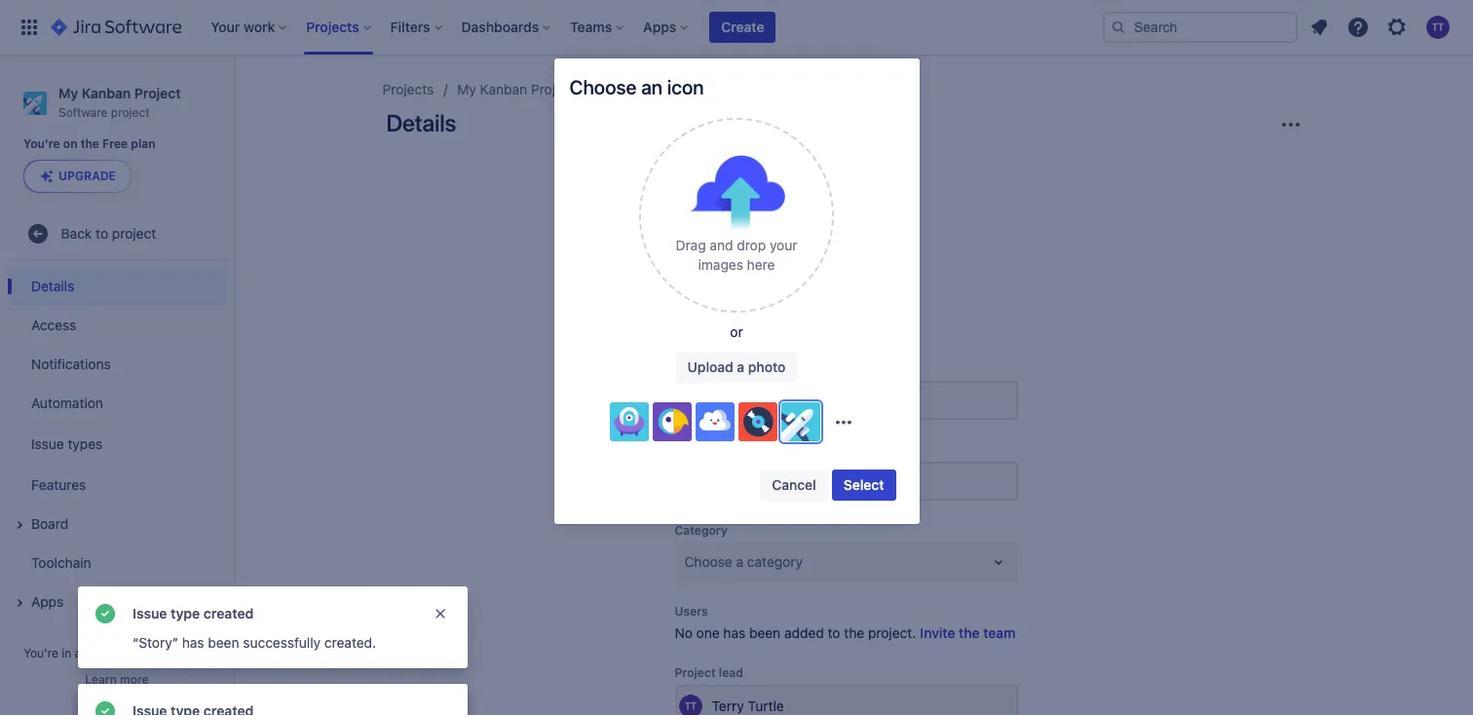 Task type: vqa. For each thing, say whether or not it's contained in the screenshot.
You're to the bottom
yes



Task type: locate. For each thing, give the bounding box(es) containing it.
the left team
[[959, 625, 980, 641]]

in
[[62, 646, 71, 661]]

kanban for my kanban project
[[480, 81, 528, 97]]

has inside users no one has been added to the project. invite the team
[[724, 625, 746, 641]]

you're
[[23, 137, 60, 151], [24, 646, 58, 661]]

to right back
[[96, 225, 108, 242]]

0 horizontal spatial details
[[31, 278, 74, 294]]

a for choose
[[736, 554, 744, 570]]

my for my kanban project software project
[[58, 85, 78, 101]]

kanban for my kanban project software project
[[82, 85, 131, 101]]

category
[[748, 554, 803, 570]]

drag and drop your images here
[[676, 237, 798, 273]]

images
[[699, 256, 744, 273]]

dismiss image
[[433, 606, 448, 622]]

to inside users no one has been added to the project. invite the team
[[828, 625, 841, 641]]

0 horizontal spatial issue
[[31, 436, 64, 452]]

added
[[785, 625, 825, 641]]

1 horizontal spatial issue
[[133, 605, 167, 622]]

you're on the free plan
[[23, 137, 156, 151]]

project settings
[[599, 81, 698, 97]]

1 vertical spatial a
[[736, 554, 744, 570]]

0 horizontal spatial choose
[[570, 76, 637, 98]]

has right one
[[724, 625, 746, 641]]

no
[[675, 625, 693, 641]]

choose
[[570, 76, 637, 98], [685, 554, 733, 570]]

my
[[457, 81, 477, 97], [58, 85, 78, 101]]

access link
[[8, 306, 226, 345]]

group
[[8, 262, 226, 628]]

0 vertical spatial to
[[96, 225, 108, 242]]

features link
[[8, 466, 226, 505]]

show more image
[[829, 406, 860, 437]]

kanban inside my kanban project software project
[[82, 85, 131, 101]]

toolchain link
[[8, 544, 226, 583]]

type
[[171, 605, 200, 622]]

been down created
[[208, 635, 239, 651]]

a
[[737, 358, 745, 375], [736, 554, 744, 570], [75, 646, 81, 661]]

1 horizontal spatial to
[[828, 625, 841, 641]]

0 vertical spatial a
[[737, 358, 745, 375]]

your
[[770, 237, 798, 253]]

kanban
[[480, 81, 528, 97], [82, 85, 131, 101]]

project up the plan
[[134, 85, 181, 101]]

on
[[63, 137, 78, 151]]

apps button
[[8, 583, 226, 622]]

my right projects
[[457, 81, 477, 97]]

you're in a team-managed project
[[24, 646, 210, 661]]

managed
[[117, 646, 168, 661]]

an
[[642, 76, 663, 98]]

1 horizontal spatial has
[[724, 625, 746, 641]]

my inside my kanban project software project
[[58, 85, 78, 101]]

types
[[68, 436, 103, 452]]

to
[[96, 225, 108, 242], [828, 625, 841, 641]]

choose inside choose an icon dialog
[[570, 76, 637, 98]]

a inside button
[[737, 358, 745, 375]]

has
[[724, 625, 746, 641], [182, 635, 204, 651]]

1 horizontal spatial my
[[457, 81, 477, 97]]

project up the plan
[[111, 105, 150, 120]]

details down projects link
[[387, 109, 456, 136]]

to right added
[[828, 625, 841, 641]]

project left settings
[[599, 81, 644, 97]]

you're for you're in a team-managed project
[[24, 646, 58, 661]]

1 horizontal spatial details
[[387, 109, 456, 136]]

the right on
[[81, 137, 99, 151]]

a left category
[[736, 554, 744, 570]]

1 horizontal spatial been
[[750, 625, 781, 641]]

select
[[844, 476, 885, 493]]

invite
[[921, 625, 956, 641]]

create
[[722, 19, 765, 35]]

notifications link
[[8, 345, 226, 384]]

issue up the "story" on the left bottom of page
[[133, 605, 167, 622]]

automation link
[[8, 384, 226, 423]]

upgrade button
[[24, 161, 131, 192]]

1 horizontal spatial the
[[845, 625, 865, 641]]

cancel
[[772, 476, 817, 493]]

a for upload
[[737, 358, 745, 375]]

the left project.
[[845, 625, 865, 641]]

choose for choose an icon
[[570, 76, 637, 98]]

the
[[81, 137, 99, 151], [845, 625, 865, 641], [959, 625, 980, 641]]

invite the team button
[[921, 624, 1016, 643]]

a left photo
[[737, 358, 745, 375]]

choose left an
[[570, 76, 637, 98]]

1 vertical spatial project
[[112, 225, 156, 242]]

0 vertical spatial issue
[[31, 436, 64, 452]]

0 vertical spatial project
[[111, 105, 150, 120]]

0 vertical spatial you're
[[23, 137, 60, 151]]

1 horizontal spatial choose
[[685, 554, 733, 570]]

1 vertical spatial details
[[31, 278, 74, 294]]

project
[[111, 105, 150, 120], [112, 225, 156, 242], [172, 646, 210, 661]]

2 you're from the top
[[24, 646, 58, 661]]

has down issue type created
[[182, 635, 204, 651]]

my up software
[[58, 85, 78, 101]]

kanban down primary element
[[480, 81, 528, 97]]

you're left in
[[24, 646, 58, 661]]

1 horizontal spatial kanban
[[480, 81, 528, 97]]

notifications
[[31, 356, 111, 372]]

one
[[697, 625, 720, 641]]

issue for issue type created
[[133, 605, 167, 622]]

back to project link
[[8, 215, 226, 254]]

you're left on
[[23, 137, 60, 151]]

"story"
[[133, 635, 178, 651]]

open image
[[987, 551, 1010, 574]]

learn more button
[[85, 673, 149, 688]]

0 vertical spatial details
[[387, 109, 456, 136]]

apps
[[31, 594, 64, 610]]

1 vertical spatial choose
[[685, 554, 733, 570]]

drag
[[676, 237, 706, 253]]

project
[[531, 81, 576, 97], [599, 81, 644, 97], [134, 85, 181, 101], [675, 666, 716, 680]]

1 vertical spatial issue
[[133, 605, 167, 622]]

0 horizontal spatial kanban
[[82, 85, 131, 101]]

plan
[[131, 137, 156, 151]]

project inside my kanban project software project
[[134, 85, 181, 101]]

automation
[[31, 395, 103, 411]]

issue types link
[[8, 423, 226, 466]]

been inside users no one has been added to the project. invite the team
[[750, 625, 781, 641]]

2 vertical spatial project
[[172, 646, 210, 661]]

0 horizontal spatial my
[[58, 85, 78, 101]]

been
[[750, 625, 781, 641], [208, 635, 239, 651]]

1 vertical spatial to
[[828, 625, 841, 641]]

icon
[[667, 76, 704, 98]]

1 vertical spatial you're
[[24, 646, 58, 661]]

jira software image
[[51, 16, 182, 39], [51, 16, 182, 39]]

choose down category
[[685, 554, 733, 570]]

issue left types at the bottom left
[[31, 436, 64, 452]]

details up access
[[31, 278, 74, 294]]

a right in
[[75, 646, 81, 661]]

project down issue type created
[[172, 646, 210, 661]]

been left added
[[750, 625, 781, 641]]

1 you're from the top
[[23, 137, 60, 151]]

users
[[675, 604, 708, 619]]

details link
[[8, 267, 226, 306]]

success image
[[94, 700, 117, 716], [94, 700, 117, 716]]

Name field
[[677, 383, 1016, 418]]

team
[[984, 625, 1016, 641]]

0 vertical spatial choose
[[570, 76, 637, 98]]

success image
[[94, 602, 117, 626]]

project up details link
[[112, 225, 156, 242]]

software
[[58, 105, 108, 120]]

details
[[387, 109, 456, 136], [31, 278, 74, 294]]

kanban up software
[[82, 85, 131, 101]]

name
[[675, 362, 708, 376]]

board button
[[8, 505, 226, 544]]

projects
[[383, 81, 434, 97]]

projects link
[[383, 78, 434, 101]]

project lead
[[675, 666, 744, 680]]

my kanban project
[[457, 81, 576, 97]]

terry turtle image
[[679, 695, 702, 716]]

issue
[[31, 436, 64, 452], [133, 605, 167, 622]]

0 horizontal spatial has
[[182, 635, 204, 651]]



Task type: describe. For each thing, give the bounding box(es) containing it.
access
[[31, 317, 76, 333]]

team-
[[84, 646, 117, 661]]

my kanban project software project
[[58, 85, 181, 120]]

users no one has been added to the project. invite the team
[[675, 604, 1016, 641]]

create button
[[710, 12, 776, 43]]

Key field
[[677, 464, 1016, 499]]

free
[[102, 137, 128, 151]]

terry turtle
[[712, 698, 784, 715]]

cancel button
[[761, 469, 828, 501]]

key
[[675, 443, 696, 457]]

0 horizontal spatial the
[[81, 137, 99, 151]]

0 horizontal spatial been
[[208, 635, 239, 651]]

upload image image
[[688, 155, 786, 231]]

project inside my kanban project software project
[[111, 105, 150, 120]]

upload a photo button
[[676, 351, 798, 383]]

upload a photo
[[688, 358, 786, 375]]

project down primary element
[[531, 81, 576, 97]]

board
[[31, 516, 68, 532]]

my for my kanban project
[[457, 81, 477, 97]]

2 horizontal spatial the
[[959, 625, 980, 641]]

and
[[710, 237, 734, 253]]

drop
[[737, 237, 766, 253]]

more
[[120, 673, 149, 687]]

settings
[[648, 81, 698, 97]]

project up the terry turtle icon at the left of the page
[[675, 666, 716, 680]]

issue types
[[31, 436, 103, 452]]

terry
[[712, 698, 745, 715]]

create banner
[[0, 0, 1474, 55]]

"story" has been successfully created.
[[133, 635, 376, 651]]

project settings link
[[599, 78, 698, 101]]

0 horizontal spatial to
[[96, 225, 108, 242]]

group containing details
[[8, 262, 226, 628]]

learn
[[85, 673, 117, 687]]

issue for issue types
[[31, 436, 64, 452]]

choose an icon dialog
[[554, 58, 920, 524]]

lead
[[719, 666, 744, 680]]

features
[[31, 477, 86, 493]]

created.
[[325, 635, 376, 651]]

back to project
[[61, 225, 156, 242]]

learn more
[[85, 673, 149, 687]]

photo
[[749, 358, 786, 375]]

select button
[[832, 469, 896, 501]]

select a default avatar option group
[[610, 402, 825, 441]]

2 vertical spatial a
[[75, 646, 81, 661]]

created
[[204, 605, 254, 622]]

issue type created
[[133, 605, 254, 622]]

Search field
[[1104, 12, 1298, 43]]

primary element
[[12, 0, 1104, 55]]

turtle
[[748, 698, 784, 715]]

drag and drop your images here element
[[654, 236, 820, 275]]

project inside back to project link
[[112, 225, 156, 242]]

category
[[675, 523, 728, 538]]

toolchain
[[31, 555, 91, 571]]

choose a category
[[685, 554, 803, 570]]

search image
[[1111, 19, 1127, 35]]

or
[[730, 323, 743, 340]]

choose an icon
[[570, 76, 704, 98]]

project avatar image
[[784, 164, 909, 289]]

you're for you're on the free plan
[[23, 137, 60, 151]]

my kanban project link
[[457, 78, 576, 101]]

project.
[[869, 625, 917, 641]]

back
[[61, 225, 92, 242]]

upgrade
[[58, 169, 116, 184]]

successfully
[[243, 635, 321, 651]]

here
[[747, 256, 775, 273]]

choose for choose a category
[[685, 554, 733, 570]]

upload
[[688, 358, 734, 375]]

users element
[[675, 624, 1018, 643]]



